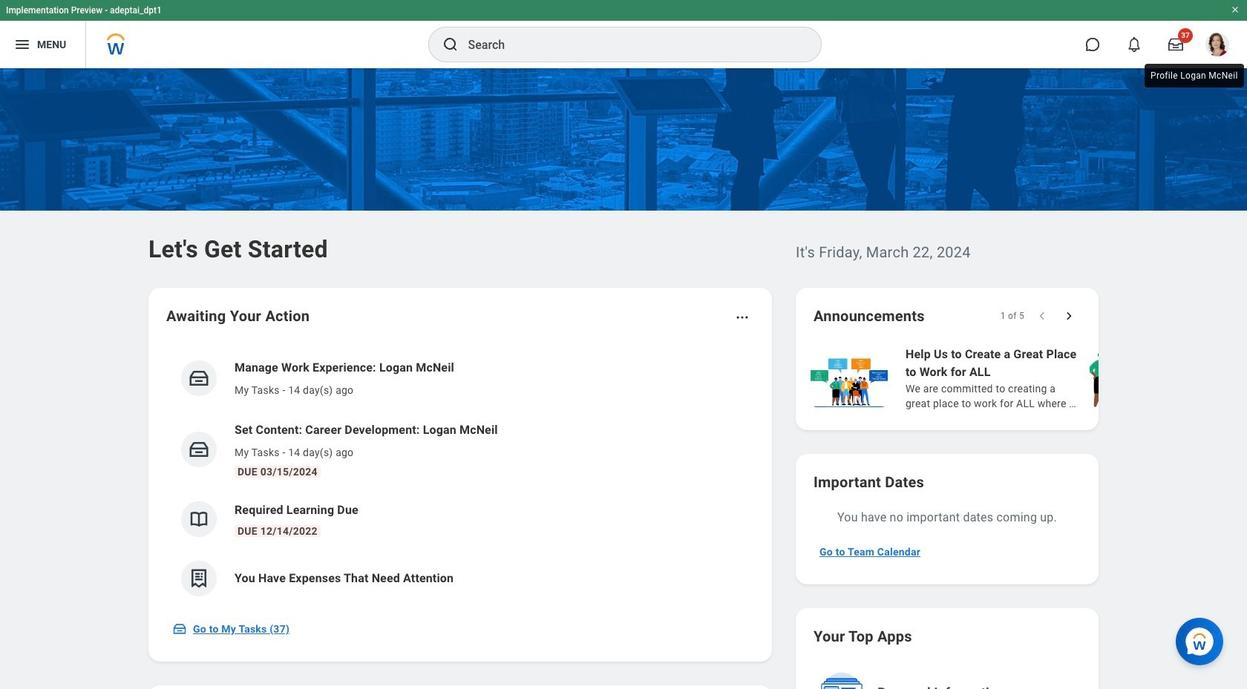 Task type: locate. For each thing, give the bounding box(es) containing it.
justify image
[[13, 36, 31, 53]]

0 vertical spatial inbox image
[[188, 367, 210, 390]]

related actions image
[[735, 310, 750, 325]]

1 vertical spatial inbox image
[[188, 439, 210, 461]]

Search Workday  search field
[[468, 28, 790, 61]]

notifications large image
[[1127, 37, 1142, 52]]

2 inbox image from the top
[[188, 439, 210, 461]]

chevron left small image
[[1035, 309, 1050, 324]]

dashboard expenses image
[[188, 568, 210, 590]]

tooltip
[[1142, 61, 1247, 91]]

banner
[[0, 0, 1247, 68]]

status
[[1000, 310, 1024, 322]]

inbox image
[[188, 367, 210, 390], [188, 439, 210, 461]]

book open image
[[188, 508, 210, 531]]

search image
[[441, 36, 459, 53]]

main content
[[0, 68, 1247, 690]]

1 inbox image from the top
[[188, 367, 210, 390]]

list
[[808, 344, 1247, 413], [166, 347, 754, 609]]



Task type: vqa. For each thing, say whether or not it's contained in the screenshot.
Dylan within the 'Level 1 - First Counseling: Dylan Johnson'
no



Task type: describe. For each thing, give the bounding box(es) containing it.
profile logan mcneil image
[[1206, 33, 1229, 59]]

inbox image
[[172, 622, 187, 637]]

chevron right small image
[[1061, 309, 1076, 324]]

1 horizontal spatial list
[[808, 344, 1247, 413]]

inbox large image
[[1168, 37, 1183, 52]]

close environment banner image
[[1231, 5, 1240, 14]]

0 horizontal spatial list
[[166, 347, 754, 609]]



